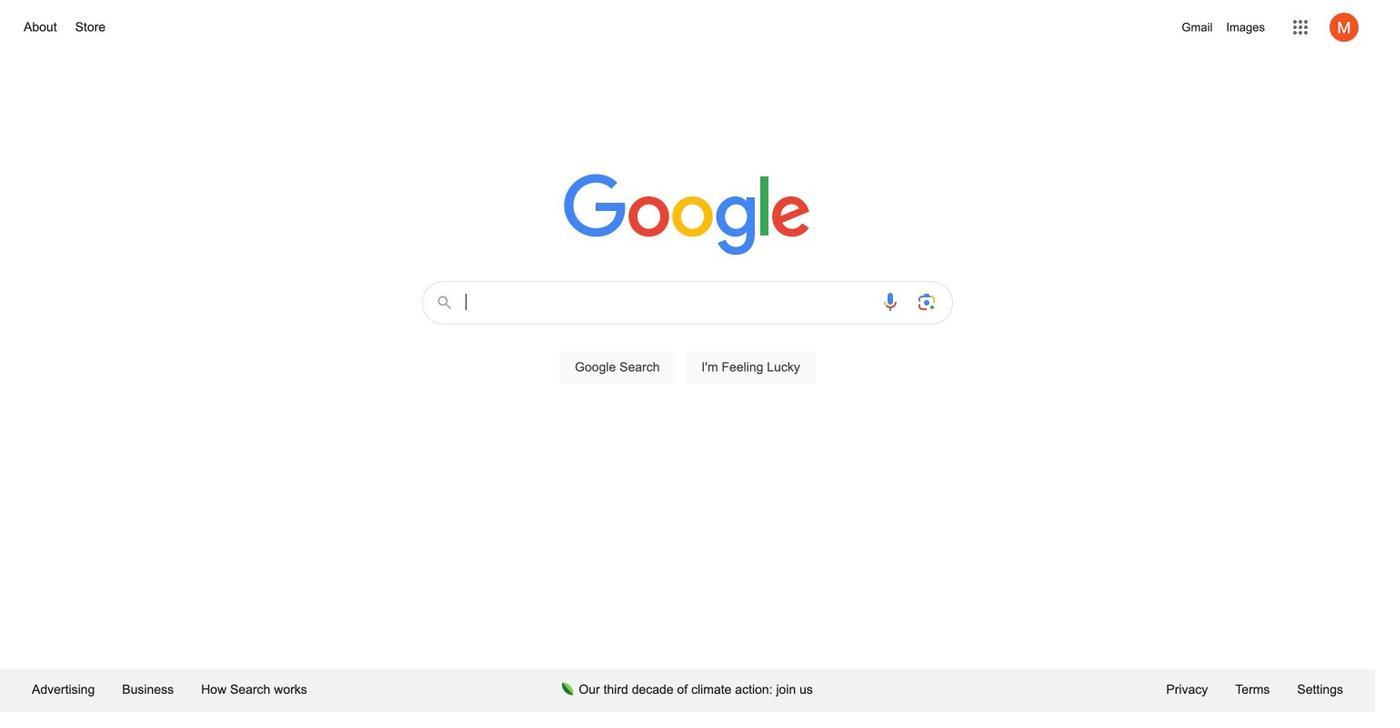 Task type: vqa. For each thing, say whether or not it's contained in the screenshot.
Search By Voice IMAGE
yes



Task type: describe. For each thing, give the bounding box(es) containing it.
search by voice image
[[880, 291, 902, 313]]



Task type: locate. For each thing, give the bounding box(es) containing it.
Search text field
[[466, 292, 869, 317]]

google image
[[564, 174, 812, 258]]

None search field
[[18, 276, 1358, 405]]

search by image image
[[916, 291, 938, 313]]



